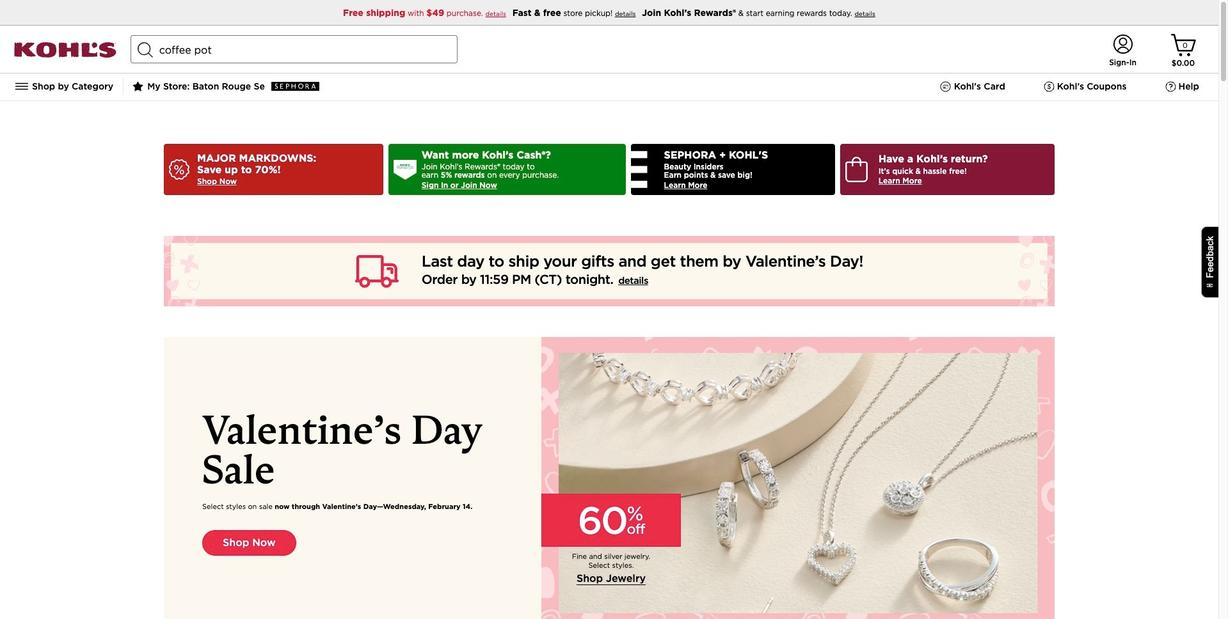 Task type: describe. For each thing, give the bounding box(es) containing it.
kohl's logo image
[[13, 42, 118, 58]]

What are you looking for today? text field
[[159, 36, 453, 64]]



Task type: locate. For each thing, give the bounding box(es) containing it.
account image
[[1113, 34, 1133, 54]]

feedback image
[[1207, 283, 1213, 289]]

None submit
[[138, 42, 153, 58]]



Task type: vqa. For each thing, say whether or not it's contained in the screenshot.
the what are you looking for today? text field
yes



